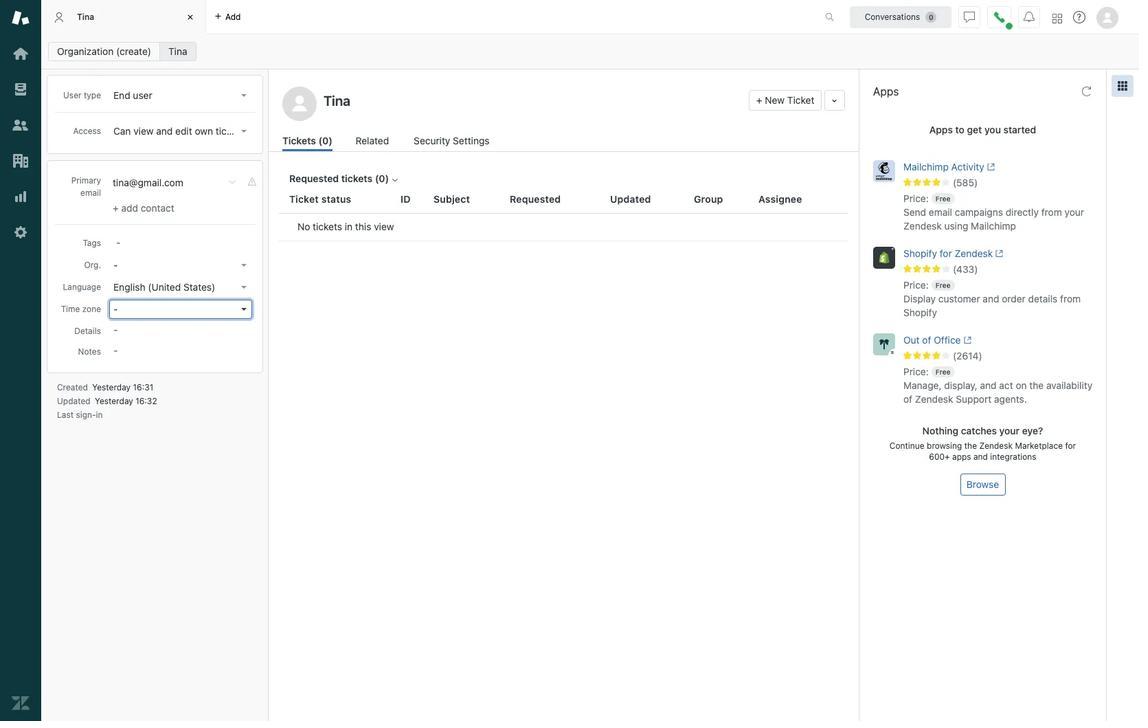 Task type: vqa. For each thing, say whether or not it's contained in the screenshot.
Mailchimp
yes



Task type: locate. For each thing, give the bounding box(es) containing it.
apps image
[[1118, 80, 1129, 91]]

out of office link
[[904, 333, 1074, 350]]

get
[[968, 124, 983, 135]]

0 vertical spatial tina
[[77, 12, 94, 22]]

on
[[1016, 379, 1028, 391]]

to
[[956, 124, 965, 135]]

requested for requested
[[510, 193, 561, 205]]

0 vertical spatial your
[[1065, 206, 1085, 218]]

1 shopify from the top
[[904, 247, 938, 259]]

price: inside price: free manage, display, and act on the availability of zendesk support agents.
[[904, 366, 929, 377]]

0 vertical spatial free
[[936, 195, 951, 203]]

1 horizontal spatial requested
[[510, 193, 561, 205]]

2 vertical spatial free
[[936, 368, 951, 376]]

+ inside button
[[757, 94, 763, 106]]

- right "zone"
[[113, 303, 118, 315]]

arrow down image for view
[[241, 130, 247, 133]]

nothing catches your eye? continue browsing the zendesk marketplace for 600+ apps and integrations
[[890, 425, 1077, 462]]

0 horizontal spatial of
[[904, 393, 913, 405]]

view
[[134, 125, 154, 137], [374, 221, 394, 232]]

0 horizontal spatial email
[[80, 188, 101, 198]]

add button
[[206, 0, 249, 34]]

free inside price: free send email campaigns directly from your zendesk using mailchimp
[[936, 195, 951, 203]]

can view and edit own tickets only button
[[109, 122, 266, 141]]

of down "manage," at the bottom of the page
[[904, 393, 913, 405]]

marketplace
[[1016, 441, 1064, 451]]

0 vertical spatial requested
[[289, 173, 339, 184]]

requested inside grid
[[510, 193, 561, 205]]

1 vertical spatial the
[[965, 441, 978, 451]]

browse
[[967, 478, 1000, 490]]

0 vertical spatial ticket
[[788, 94, 815, 106]]

0 horizontal spatial the
[[965, 441, 978, 451]]

1 vertical spatial view
[[374, 221, 394, 232]]

related
[[356, 135, 389, 146]]

1 vertical spatial email
[[929, 206, 953, 218]]

views image
[[12, 80, 30, 98]]

main element
[[0, 0, 41, 721]]

(opens in a new tab) image
[[985, 163, 996, 171]]

of inside price: free manage, display, and act on the availability of zendesk support agents.
[[904, 393, 913, 405]]

free up using in the top right of the page
[[936, 195, 951, 203]]

price: inside price: free send email campaigns directly from your zendesk using mailchimp
[[904, 192, 929, 204]]

shopify right shopify for zendesk "image"
[[904, 247, 938, 259]]

+ for + new ticket
[[757, 94, 763, 106]]

view right this
[[374, 221, 394, 232]]

0 vertical spatial tickets
[[216, 125, 245, 137]]

own
[[195, 125, 213, 137]]

1 horizontal spatial of
[[923, 334, 932, 346]]

arrow down image
[[241, 94, 247, 97], [241, 130, 247, 133], [241, 286, 247, 289], [241, 308, 247, 311]]

your inside nothing catches your eye? continue browsing the zendesk marketplace for 600+ apps and integrations
[[1000, 425, 1020, 437]]

4 stars. 433 reviews. element
[[904, 263, 1099, 276]]

of
[[923, 334, 932, 346], [904, 393, 913, 405]]

1 vertical spatial in
[[96, 410, 103, 420]]

- right org.
[[113, 259, 118, 271]]

1 - from the top
[[113, 259, 118, 271]]

and right apps
[[974, 452, 989, 462]]

customers image
[[12, 116, 30, 134]]

1 vertical spatial (opens in a new tab) image
[[961, 336, 972, 345]]

0 vertical spatial - button
[[109, 256, 252, 275]]

0 horizontal spatial view
[[134, 125, 154, 137]]

mailchimp down campaigns
[[972, 220, 1017, 232]]

grid
[[269, 186, 859, 721]]

for inside nothing catches your eye? continue browsing the zendesk marketplace for 600+ apps and integrations
[[1066, 441, 1077, 451]]

english (united states) button
[[109, 278, 252, 297]]

0 horizontal spatial your
[[1000, 425, 1020, 437]]

zendesk up integrations
[[980, 441, 1013, 451]]

tickets right no
[[313, 221, 342, 232]]

price: up "manage," at the bottom of the page
[[904, 366, 929, 377]]

0 vertical spatial apps
[[874, 85, 900, 98]]

2 vertical spatial tickets
[[313, 221, 342, 232]]

created yesterday 16:31 updated yesterday 16:32 last sign-in
[[57, 382, 157, 420]]

status
[[322, 193, 352, 205]]

you
[[985, 124, 1002, 135]]

button displays agent's chat status as invisible. image
[[965, 11, 976, 22]]

tickets right own
[[216, 125, 245, 137]]

organizations image
[[12, 152, 30, 170]]

org.
[[84, 260, 101, 270]]

apps
[[874, 85, 900, 98], [930, 124, 953, 135]]

free inside price: free manage, display, and act on the availability of zendesk support agents.
[[936, 368, 951, 376]]

4 stars. 585 reviews. element
[[904, 177, 1099, 189]]

1 vertical spatial updated
[[57, 396, 91, 406]]

1 horizontal spatial (opens in a new tab) image
[[994, 250, 1004, 258]]

0 horizontal spatial updated
[[57, 396, 91, 406]]

from inside price: free display customer and order details from shopify
[[1061, 293, 1082, 305]]

your right directly
[[1065, 206, 1085, 218]]

1 horizontal spatial for
[[1066, 441, 1077, 451]]

and left edit
[[156, 125, 173, 137]]

0 vertical spatial yesterday
[[92, 382, 131, 393]]

- for org.
[[113, 259, 118, 271]]

1 horizontal spatial +
[[757, 94, 763, 106]]

tickets
[[216, 125, 245, 137], [342, 173, 373, 184], [313, 221, 342, 232]]

1 vertical spatial ticket
[[289, 193, 319, 205]]

0 vertical spatial updated
[[610, 193, 652, 205]]

price: for display
[[904, 279, 929, 291]]

shopify down display
[[904, 307, 938, 318]]

access
[[73, 126, 101, 136]]

subject
[[434, 193, 470, 205]]

tina up organization
[[77, 12, 94, 22]]

tickets
[[283, 135, 316, 146]]

secondary element
[[41, 38, 1140, 65]]

from right directly
[[1042, 206, 1063, 218]]

+ down tina@gmail.com
[[113, 202, 119, 214]]

1 horizontal spatial view
[[374, 221, 394, 232]]

price: up send
[[904, 192, 929, 204]]

can view and edit own tickets only
[[113, 125, 266, 137]]

free for display,
[[936, 368, 951, 376]]

1 horizontal spatial in
[[345, 221, 353, 232]]

view right the "can"
[[134, 125, 154, 137]]

mailchimp activity image
[[874, 160, 896, 182]]

edit
[[175, 125, 192, 137]]

- button
[[109, 256, 252, 275], [109, 300, 252, 319]]

and left act at right bottom
[[981, 379, 997, 391]]

details
[[1029, 293, 1058, 305]]

0 vertical spatial from
[[1042, 206, 1063, 218]]

+ left new
[[757, 94, 763, 106]]

+ for + add contact
[[113, 202, 119, 214]]

(0)
[[319, 135, 333, 146], [375, 173, 389, 184]]

1 arrow down image from the top
[[241, 94, 247, 97]]

- button up english (united states) button
[[109, 256, 252, 275]]

16:31
[[133, 382, 153, 393]]

tags
[[83, 238, 101, 248]]

zendesk
[[904, 220, 942, 232], [955, 247, 994, 259], [916, 393, 954, 405], [980, 441, 1013, 451]]

(opens in a new tab) image
[[994, 250, 1004, 258], [961, 336, 972, 345]]

0 vertical spatial email
[[80, 188, 101, 198]]

1 horizontal spatial mailchimp
[[972, 220, 1017, 232]]

tina inside tina tab
[[77, 12, 94, 22]]

out
[[904, 334, 920, 346]]

mailchimp left 'activity'
[[904, 161, 949, 173]]

id
[[401, 193, 411, 205]]

1 horizontal spatial your
[[1065, 206, 1085, 218]]

price: inside price: free display customer and order details from shopify
[[904, 279, 929, 291]]

apps
[[953, 452, 972, 462]]

zendesk inside price: free manage, display, and act on the availability of zendesk support agents.
[[916, 393, 954, 405]]

language
[[63, 282, 101, 292]]

of right out
[[923, 334, 932, 346]]

catches
[[962, 425, 998, 437]]

display,
[[945, 379, 978, 391]]

price: up display
[[904, 279, 929, 291]]

1 vertical spatial your
[[1000, 425, 1020, 437]]

integrations
[[991, 452, 1037, 462]]

started
[[1004, 124, 1037, 135]]

tickets inside button
[[216, 125, 245, 137]]

1 vertical spatial apps
[[930, 124, 953, 135]]

your left eye?
[[1000, 425, 1020, 437]]

1 horizontal spatial tina
[[168, 45, 187, 57]]

email up using in the top right of the page
[[929, 206, 953, 218]]

4 arrow down image from the top
[[241, 308, 247, 311]]

0 horizontal spatial tina
[[77, 12, 94, 22]]

2 - from the top
[[113, 303, 118, 315]]

ticket status
[[289, 193, 352, 205]]

0 horizontal spatial +
[[113, 202, 119, 214]]

2 price: from the top
[[904, 279, 929, 291]]

1 horizontal spatial ticket
[[788, 94, 815, 106]]

yesterday left 16:31
[[92, 382, 131, 393]]

browse button
[[961, 474, 1006, 496]]

0 vertical spatial of
[[923, 334, 932, 346]]

free inside price: free display customer and order details from shopify
[[936, 281, 951, 289]]

0 vertical spatial shopify
[[904, 247, 938, 259]]

(0) right tickets
[[319, 135, 333, 146]]

zone
[[82, 304, 101, 314]]

get started image
[[12, 45, 30, 63]]

in left this
[[345, 221, 353, 232]]

sign-
[[76, 410, 96, 420]]

add right 'close' image
[[225, 11, 241, 22]]

1 vertical spatial from
[[1061, 293, 1082, 305]]

0 horizontal spatial ticket
[[289, 193, 319, 205]]

from right the details
[[1061, 293, 1082, 305]]

1 horizontal spatial the
[[1030, 379, 1044, 391]]

1 vertical spatial price:
[[904, 279, 929, 291]]

2 vertical spatial price:
[[904, 366, 929, 377]]

created
[[57, 382, 88, 393]]

0 horizontal spatial mailchimp
[[904, 161, 949, 173]]

shopify
[[904, 247, 938, 259], [904, 307, 938, 318]]

in right last
[[96, 410, 103, 420]]

zendesk down "manage," at the bottom of the page
[[916, 393, 954, 405]]

notes
[[78, 346, 101, 357]]

- button down english (united states) button
[[109, 300, 252, 319]]

0 vertical spatial in
[[345, 221, 353, 232]]

zendesk down send
[[904, 220, 942, 232]]

1 vertical spatial of
[[904, 393, 913, 405]]

1 vertical spatial tickets
[[342, 173, 373, 184]]

1 horizontal spatial add
[[225, 11, 241, 22]]

updated inside "created yesterday 16:31 updated yesterday 16:32 last sign-in"
[[57, 396, 91, 406]]

0 vertical spatial mailchimp
[[904, 161, 949, 173]]

0 horizontal spatial (opens in a new tab) image
[[961, 336, 972, 345]]

0 horizontal spatial apps
[[874, 85, 900, 98]]

and
[[156, 125, 173, 137], [983, 293, 1000, 305], [981, 379, 997, 391], [974, 452, 989, 462]]

end
[[113, 89, 130, 101]]

support
[[957, 393, 992, 405]]

1 vertical spatial -
[[113, 303, 118, 315]]

2 free from the top
[[936, 281, 951, 289]]

arrow down image inside can view and edit own tickets only button
[[241, 130, 247, 133]]

0 horizontal spatial for
[[940, 247, 953, 259]]

the up apps
[[965, 441, 978, 451]]

grid containing ticket status
[[269, 186, 859, 721]]

3 free from the top
[[936, 368, 951, 376]]

your inside price: free send email campaigns directly from your zendesk using mailchimp
[[1065, 206, 1085, 218]]

(opens in a new tab) image up 4 stars. 433 reviews. element
[[994, 250, 1004, 258]]

last
[[57, 410, 74, 420]]

type
[[84, 90, 101, 100]]

0 vertical spatial +
[[757, 94, 763, 106]]

1 vertical spatial for
[[1066, 441, 1077, 451]]

for
[[940, 247, 953, 259], [1066, 441, 1077, 451]]

0 vertical spatial -
[[113, 259, 118, 271]]

mailchimp activity
[[904, 161, 985, 173]]

(2614)
[[954, 350, 983, 362]]

add left 'contact'
[[121, 202, 138, 214]]

1 vertical spatial mailchimp
[[972, 220, 1017, 232]]

3 arrow down image from the top
[[241, 286, 247, 289]]

add
[[225, 11, 241, 22], [121, 202, 138, 214]]

yesterday up sign-
[[95, 396, 133, 406]]

2 arrow down image from the top
[[241, 130, 247, 133]]

0 vertical spatial the
[[1030, 379, 1044, 391]]

in inside grid
[[345, 221, 353, 232]]

None text field
[[320, 90, 744, 111]]

only
[[248, 125, 266, 137]]

1 vertical spatial (0)
[[375, 173, 389, 184]]

3 price: from the top
[[904, 366, 929, 377]]

1 free from the top
[[936, 195, 951, 203]]

0 vertical spatial add
[[225, 11, 241, 22]]

email inside "primary email"
[[80, 188, 101, 198]]

0 vertical spatial (opens in a new tab) image
[[994, 250, 1004, 258]]

the inside nothing catches your eye? continue browsing the zendesk marketplace for 600+ apps and integrations
[[965, 441, 978, 451]]

1 vertical spatial tina
[[168, 45, 187, 57]]

free
[[936, 195, 951, 203], [936, 281, 951, 289], [936, 368, 951, 376]]

- button for org.
[[109, 256, 252, 275]]

1 horizontal spatial apps
[[930, 124, 953, 135]]

0 horizontal spatial add
[[121, 202, 138, 214]]

free up display,
[[936, 368, 951, 376]]

from
[[1042, 206, 1063, 218], [1061, 293, 1082, 305]]

0 horizontal spatial (0)
[[319, 135, 333, 146]]

free up customer
[[936, 281, 951, 289]]

organization (create)
[[57, 45, 151, 57]]

+
[[757, 94, 763, 106], [113, 202, 119, 214]]

1 - button from the top
[[109, 256, 252, 275]]

1 horizontal spatial updated
[[610, 193, 652, 205]]

tickets up status
[[342, 173, 373, 184]]

0 horizontal spatial requested
[[289, 173, 339, 184]]

user
[[63, 90, 82, 100]]

the right on
[[1030, 379, 1044, 391]]

ticket right new
[[788, 94, 815, 106]]

tickets inside grid
[[313, 221, 342, 232]]

and inside price: free manage, display, and act on the availability of zendesk support agents.
[[981, 379, 997, 391]]

for down using in the top right of the page
[[940, 247, 953, 259]]

0 vertical spatial view
[[134, 125, 154, 137]]

1 horizontal spatial email
[[929, 206, 953, 218]]

ticket inside button
[[788, 94, 815, 106]]

and inside price: free display customer and order details from shopify
[[983, 293, 1000, 305]]

conversations
[[865, 11, 921, 22]]

end user
[[113, 89, 152, 101]]

+ new ticket
[[757, 94, 815, 106]]

zendesk up (433)
[[955, 247, 994, 259]]

2 - button from the top
[[109, 300, 252, 319]]

and inside button
[[156, 125, 173, 137]]

1 vertical spatial free
[[936, 281, 951, 289]]

1 vertical spatial +
[[113, 202, 119, 214]]

2 shopify from the top
[[904, 307, 938, 318]]

tina
[[77, 12, 94, 22], [168, 45, 187, 57]]

(opens in a new tab) image inside shopify for zendesk link
[[994, 250, 1004, 258]]

1 price: from the top
[[904, 192, 929, 204]]

ticket up no
[[289, 193, 319, 205]]

email down primary
[[80, 188, 101, 198]]

your
[[1065, 206, 1085, 218], [1000, 425, 1020, 437]]

-
[[113, 259, 118, 271], [113, 303, 118, 315]]

(create)
[[116, 45, 151, 57]]

(opens in a new tab) image inside out of office link
[[961, 336, 972, 345]]

and left the order
[[983, 293, 1000, 305]]

updated inside grid
[[610, 193, 652, 205]]

(opens in a new tab) image up (2614) on the right of the page
[[961, 336, 972, 345]]

1 vertical spatial requested
[[510, 193, 561, 205]]

1 vertical spatial - button
[[109, 300, 252, 319]]

settings
[[453, 135, 490, 146]]

1 vertical spatial add
[[121, 202, 138, 214]]

1 vertical spatial shopify
[[904, 307, 938, 318]]

1 vertical spatial yesterday
[[95, 396, 133, 406]]

view inside button
[[134, 125, 154, 137]]

(0) down related link
[[375, 173, 389, 184]]

0 horizontal spatial in
[[96, 410, 103, 420]]

campaigns
[[955, 206, 1004, 218]]

0 vertical spatial price:
[[904, 192, 929, 204]]

arrow down image inside end user button
[[241, 94, 247, 97]]

availability
[[1047, 379, 1093, 391]]

arrow down image inside english (united states) button
[[241, 286, 247, 289]]

for right marketplace
[[1066, 441, 1077, 451]]

tina down 'close' image
[[168, 45, 187, 57]]



Task type: describe. For each thing, give the bounding box(es) containing it.
requested for requested tickets (0)
[[289, 173, 339, 184]]

email inside price: free send email campaigns directly from your zendesk using mailchimp
[[929, 206, 953, 218]]

english
[[113, 281, 145, 293]]

arrow down image for user
[[241, 94, 247, 97]]

reporting image
[[12, 188, 30, 206]]

shopify for zendesk image
[[874, 247, 896, 269]]

primary
[[71, 175, 101, 186]]

organization (create) button
[[48, 42, 160, 61]]

activity
[[952, 161, 985, 173]]

and inside nothing catches your eye? continue browsing the zendesk marketplace for 600+ apps and integrations
[[974, 452, 989, 462]]

time zone
[[61, 304, 101, 314]]

agents.
[[995, 393, 1028, 405]]

- button for time zone
[[109, 300, 252, 319]]

from inside price: free send email campaigns directly from your zendesk using mailchimp
[[1042, 206, 1063, 218]]

zendesk inside shopify for zendesk link
[[955, 247, 994, 259]]

group
[[694, 193, 724, 205]]

free for email
[[936, 195, 951, 203]]

states)
[[184, 281, 215, 293]]

organization
[[57, 45, 114, 57]]

tickets for requested tickets (0)
[[342, 173, 373, 184]]

tina link
[[160, 42, 196, 61]]

admin image
[[12, 223, 30, 241]]

display
[[904, 293, 936, 305]]

shopify for zendesk link
[[904, 247, 1074, 263]]

apps for apps
[[874, 85, 900, 98]]

security
[[414, 135, 451, 146]]

browsing
[[927, 441, 963, 451]]

tabs tab list
[[41, 0, 811, 34]]

ticket inside grid
[[289, 193, 319, 205]]

this
[[355, 221, 372, 232]]

out of office
[[904, 334, 961, 346]]

price: free send email campaigns directly from your zendesk using mailchimp
[[904, 192, 1085, 232]]

contact
[[141, 202, 175, 214]]

assignee
[[759, 193, 803, 205]]

+ add contact
[[113, 202, 175, 214]]

price: for send
[[904, 192, 929, 204]]

(433)
[[954, 263, 979, 275]]

(opens in a new tab) image for zendesk
[[994, 250, 1004, 258]]

price: free display customer and order details from shopify
[[904, 279, 1082, 318]]

no
[[298, 221, 310, 232]]

+ new ticket button
[[749, 90, 823, 111]]

0 vertical spatial for
[[940, 247, 953, 259]]

user
[[133, 89, 152, 101]]

tina tab
[[41, 0, 206, 34]]

zendesk support image
[[12, 9, 30, 27]]

nothing
[[923, 425, 959, 437]]

no tickets in this view
[[298, 221, 394, 232]]

(585)
[[954, 177, 978, 188]]

- field
[[111, 234, 252, 250]]

16:32
[[136, 396, 157, 406]]

1 horizontal spatial (0)
[[375, 173, 389, 184]]

mailchimp inside price: free send email campaigns directly from your zendesk using mailchimp
[[972, 220, 1017, 232]]

primary email
[[71, 175, 101, 198]]

continue
[[890, 441, 925, 451]]

customer
[[939, 293, 981, 305]]

apps to get you started
[[930, 124, 1037, 135]]

get help image
[[1074, 11, 1086, 23]]

- for time zone
[[113, 303, 118, 315]]

(united
[[148, 281, 181, 293]]

manage,
[[904, 379, 942, 391]]

can
[[113, 125, 131, 137]]

office
[[934, 334, 961, 346]]

close image
[[184, 10, 197, 24]]

end user button
[[109, 86, 252, 105]]

using
[[945, 220, 969, 232]]

details
[[74, 326, 101, 336]]

free for customer
[[936, 281, 951, 289]]

zendesk inside price: free send email campaigns directly from your zendesk using mailchimp
[[904, 220, 942, 232]]

zendesk products image
[[1053, 13, 1063, 23]]

apps for apps to get you started
[[930, 124, 953, 135]]

tina@gmail.com
[[113, 177, 183, 188]]

add inside 'dropdown button'
[[225, 11, 241, 22]]

eye?
[[1023, 425, 1044, 437]]

notifications image
[[1024, 11, 1035, 22]]

0 vertical spatial (0)
[[319, 135, 333, 146]]

send
[[904, 206, 927, 218]]

order
[[1003, 293, 1026, 305]]

(opens in a new tab) image for office
[[961, 336, 972, 345]]

new
[[765, 94, 785, 106]]

out of office image
[[874, 333, 896, 355]]

tickets (0)
[[283, 135, 333, 146]]

related link
[[356, 133, 391, 151]]

600+
[[930, 452, 951, 462]]

user type
[[63, 90, 101, 100]]

price: for manage,
[[904, 366, 929, 377]]

shopify inside price: free display customer and order details from shopify
[[904, 307, 938, 318]]

in inside "created yesterday 16:31 updated yesterday 16:32 last sign-in"
[[96, 410, 103, 420]]

price: free manage, display, and act on the availability of zendesk support agents.
[[904, 366, 1093, 405]]

security settings link
[[414, 133, 494, 151]]

zendesk inside nothing catches your eye? continue browsing the zendesk marketplace for 600+ apps and integrations
[[980, 441, 1013, 451]]

tickets for no tickets in this view
[[313, 221, 342, 232]]

tickets (0) link
[[283, 133, 333, 151]]

mailchimp activity link
[[904, 160, 1074, 177]]

act
[[1000, 379, 1014, 391]]

conversations button
[[850, 6, 952, 28]]

the inside price: free manage, display, and act on the availability of zendesk support agents.
[[1030, 379, 1044, 391]]

security settings
[[414, 135, 490, 146]]

4 stars. 2614 reviews. element
[[904, 350, 1099, 362]]

zendesk image
[[12, 694, 30, 712]]

view inside grid
[[374, 221, 394, 232]]

tina inside tina link
[[168, 45, 187, 57]]

arrow down image for (united
[[241, 286, 247, 289]]

directly
[[1006, 206, 1039, 218]]

arrow down image
[[241, 264, 247, 267]]

shopify for zendesk
[[904, 247, 994, 259]]



